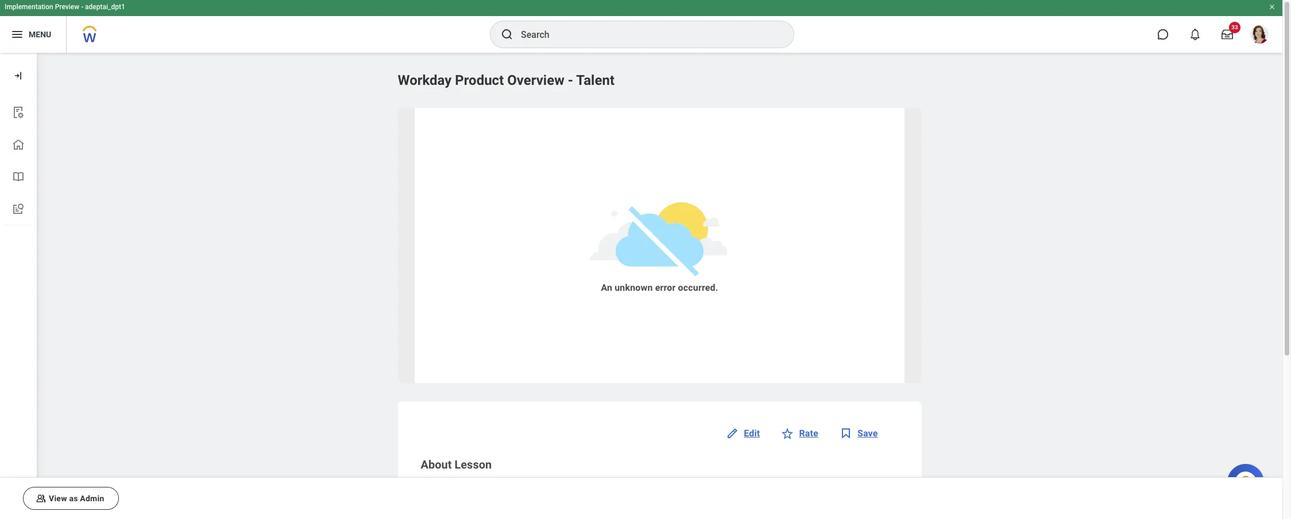Task type: locate. For each thing, give the bounding box(es) containing it.
overview
[[507, 72, 565, 88]]

list
[[0, 97, 37, 226]]

about lesson
[[421, 458, 492, 472]]

home image
[[11, 138, 25, 152]]

- left talent
[[568, 72, 573, 88]]

33
[[1232, 24, 1238, 30]]

preview
[[55, 3, 79, 11]]

unknown
[[615, 283, 653, 294]]

search image
[[500, 28, 514, 41]]

occurred.
[[678, 283, 718, 294]]

save
[[858, 428, 878, 439]]

1 horizontal spatial -
[[568, 72, 573, 88]]

Search Workday  search field
[[521, 22, 770, 47]]

as
[[69, 495, 78, 504]]

- right preview at top
[[81, 3, 83, 11]]

- inside menu "banner"
[[81, 3, 83, 11]]

an
[[601, 283, 612, 294]]

close environment banner image
[[1269, 3, 1276, 10]]

media classroom image
[[35, 494, 47, 505]]

view as admin button
[[23, 488, 119, 511]]

0 horizontal spatial -
[[81, 3, 83, 11]]

inbox large image
[[1222, 29, 1233, 40]]

justify image
[[10, 28, 24, 41]]

0 vertical spatial -
[[81, 3, 83, 11]]

-
[[81, 3, 83, 11], [568, 72, 573, 88]]

report parameter image
[[11, 106, 25, 119]]

an unknown error occurred.
[[601, 283, 718, 294]]

view
[[49, 495, 67, 504]]

1 vertical spatial -
[[568, 72, 573, 88]]

edit
[[744, 428, 760, 439]]

error
[[655, 283, 676, 294]]

star image
[[781, 427, 795, 441]]

33 button
[[1215, 22, 1241, 47]]

admin
[[80, 495, 104, 504]]

menu banner
[[0, 0, 1283, 53]]



Task type: vqa. For each thing, say whether or not it's contained in the screenshot.
the right 2023
no



Task type: describe. For each thing, give the bounding box(es) containing it.
edit link
[[726, 420, 767, 448]]

menu button
[[0, 16, 66, 53]]

rate button
[[781, 420, 826, 448]]

save button
[[839, 420, 885, 448]]

lesson
[[455, 458, 492, 472]]

rate
[[799, 428, 819, 439]]

implementation
[[5, 3, 53, 11]]

workday
[[398, 72, 452, 88]]

transformation import image
[[13, 70, 24, 82]]

talent
[[576, 72, 615, 88]]

profile logan mcneil image
[[1251, 25, 1269, 46]]

implementation preview -   adeptai_dpt1
[[5, 3, 125, 11]]

product
[[455, 72, 504, 88]]

book open image
[[11, 170, 25, 184]]

notifications large image
[[1190, 29, 1201, 40]]

menu
[[29, 30, 51, 39]]

media mylearning image
[[839, 427, 853, 441]]

workday product overview - talent
[[398, 72, 615, 88]]

edit image
[[726, 427, 740, 441]]

view as admin
[[49, 495, 104, 504]]

about
[[421, 458, 452, 472]]

adeptai_dpt1
[[85, 3, 125, 11]]



